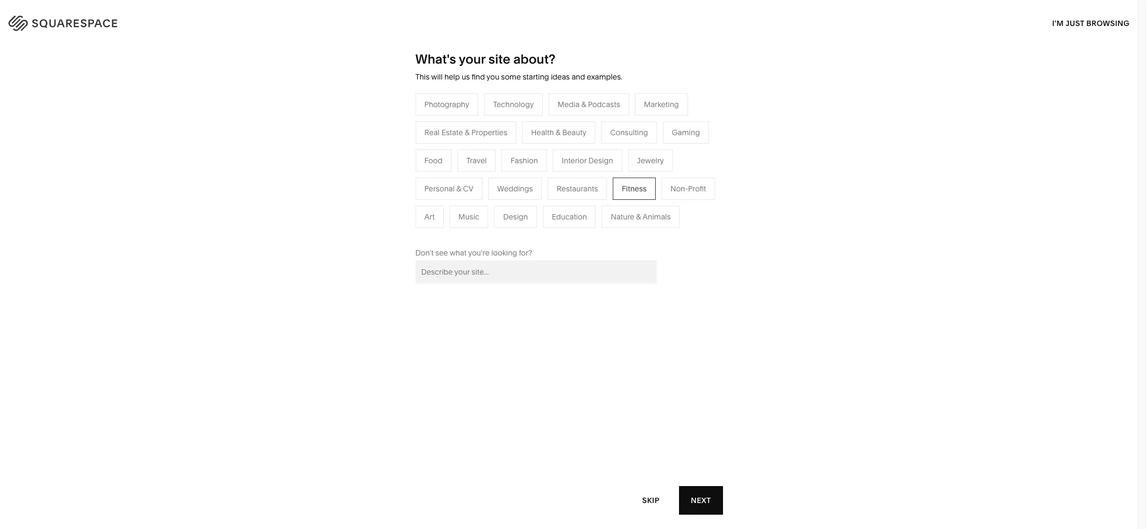 Task type: describe. For each thing, give the bounding box(es) containing it.
profits
[[404, 195, 426, 205]]

home & decor
[[561, 147, 612, 157]]

about?
[[513, 51, 555, 67]]

0 horizontal spatial restaurants
[[449, 163, 490, 173]]

i'm
[[1052, 18, 1064, 28]]

degraw image
[[427, 363, 711, 529]]

nature inside radio
[[611, 212, 634, 222]]

design inside interior design option
[[589, 156, 613, 165]]

Gaming radio
[[663, 121, 709, 144]]

1 vertical spatial real estate & properties
[[449, 227, 532, 236]]

help
[[444, 72, 460, 82]]

education
[[552, 212, 587, 222]]

weddings link
[[449, 211, 495, 220]]

site
[[489, 51, 510, 67]]

community & non-profits
[[337, 195, 426, 205]]

this
[[415, 72, 430, 82]]

Consulting radio
[[601, 121, 657, 144]]

next button
[[679, 486, 723, 515]]

community
[[337, 195, 378, 205]]

Fitness radio
[[613, 178, 656, 200]]

food
[[424, 156, 443, 165]]

real inside option
[[424, 128, 440, 137]]

Education radio
[[543, 206, 596, 228]]

Media & Podcasts radio
[[549, 93, 629, 115]]

1 vertical spatial properties
[[496, 227, 532, 236]]

0 horizontal spatial fitness
[[561, 179, 586, 189]]

Photography radio
[[415, 93, 478, 115]]

Jewelry radio
[[628, 149, 673, 172]]

travel down real estate & properties option
[[449, 147, 470, 157]]

Music radio
[[450, 206, 488, 228]]

Personal & CV radio
[[415, 178, 483, 200]]

real estate & properties link
[[449, 227, 543, 236]]

what's
[[415, 51, 456, 67]]

events link
[[449, 195, 483, 205]]

log             in link
[[1098, 16, 1125, 26]]

us
[[462, 72, 470, 82]]

Non-Profit radio
[[662, 178, 715, 200]]

nature & animals link
[[561, 163, 631, 173]]

media & podcasts link
[[449, 179, 522, 189]]

Art radio
[[415, 206, 444, 228]]

jewelry
[[637, 156, 664, 165]]

decor
[[591, 147, 612, 157]]

home & decor link
[[561, 147, 623, 157]]

health
[[531, 128, 554, 137]]

0 horizontal spatial animals
[[593, 163, 621, 173]]

Interior Design radio
[[553, 149, 622, 172]]

consulting
[[610, 128, 648, 137]]

technology
[[493, 100, 534, 109]]

& inside the media & podcasts radio
[[581, 100, 586, 109]]

Don't see what you're looking for? field
[[415, 260, 657, 284]]

squarespace logo link
[[21, 13, 242, 30]]

Technology radio
[[484, 93, 543, 115]]

Restaurants radio
[[548, 178, 607, 200]]

fashion
[[511, 156, 538, 165]]

& inside health & beauty option
[[556, 128, 561, 137]]

non- inside option
[[671, 184, 688, 193]]

Health & Beauty radio
[[522, 121, 596, 144]]

design inside design radio
[[503, 212, 528, 222]]

ideas
[[551, 72, 570, 82]]

Travel radio
[[457, 149, 496, 172]]

personal & cv
[[424, 184, 474, 193]]

nature & animals inside radio
[[611, 212, 671, 222]]

& inside real estate & properties option
[[465, 128, 470, 137]]

browsing
[[1087, 18, 1130, 28]]

properties inside real estate & properties option
[[471, 128, 507, 137]]

gaming
[[672, 128, 700, 137]]

squarespace logo image
[[21, 13, 139, 30]]

Fashion radio
[[502, 149, 547, 172]]

photography
[[424, 100, 469, 109]]

Weddings radio
[[488, 178, 542, 200]]

interior design
[[562, 156, 613, 165]]

profit
[[688, 184, 706, 193]]

media inside radio
[[558, 100, 580, 109]]



Task type: vqa. For each thing, say whether or not it's contained in the screenshot.
Gaming
yes



Task type: locate. For each thing, give the bounding box(es) containing it.
restaurants link
[[449, 163, 501, 173]]

animals down fitness option
[[643, 212, 671, 222]]

nature & animals down fitness option
[[611, 212, 671, 222]]

animals
[[593, 163, 621, 173], [643, 212, 671, 222]]

personal
[[424, 184, 455, 193]]

marketing
[[644, 100, 679, 109]]

1 vertical spatial nature & animals
[[611, 212, 671, 222]]

travel up media & podcasts link
[[466, 156, 487, 165]]

non- down jewelry option
[[671, 184, 688, 193]]

travel link
[[449, 147, 480, 157]]

0 vertical spatial estate
[[441, 128, 463, 137]]

what's your site about? this will help us find you some starting ideas and examples.
[[415, 51, 623, 82]]

0 horizontal spatial design
[[503, 212, 528, 222]]

&
[[581, 100, 586, 109], [465, 128, 470, 137], [556, 128, 561, 137], [584, 147, 589, 157], [586, 163, 591, 173], [473, 179, 478, 189], [456, 184, 461, 193], [380, 195, 384, 205], [636, 212, 641, 222], [489, 227, 494, 236]]

properties up looking
[[496, 227, 532, 236]]

1 vertical spatial media & podcasts
[[449, 179, 511, 189]]

1 horizontal spatial media
[[558, 100, 580, 109]]

1 horizontal spatial non-
[[671, 184, 688, 193]]

degraw element
[[427, 363, 711, 529]]

restaurants down nature & animals link
[[557, 184, 598, 193]]

Nature & Animals radio
[[602, 206, 680, 228]]

estate up travel link
[[441, 128, 463, 137]]

Food radio
[[415, 149, 452, 172]]

1 vertical spatial media
[[449, 179, 471, 189]]

media up the beauty
[[558, 100, 580, 109]]

weddings
[[497, 184, 533, 193], [449, 211, 485, 220]]

1 vertical spatial weddings
[[449, 211, 485, 220]]

real estate & properties inside option
[[424, 128, 507, 137]]

beauty
[[562, 128, 586, 137]]

real up the food option
[[424, 128, 440, 137]]

0 vertical spatial media & podcasts
[[558, 100, 620, 109]]

in
[[1117, 16, 1125, 26]]

0 horizontal spatial nature
[[561, 163, 584, 173]]

0 vertical spatial nature & animals
[[561, 163, 621, 173]]

1 horizontal spatial estate
[[466, 227, 488, 236]]

design
[[589, 156, 613, 165], [503, 212, 528, 222]]

don't see what you're looking for?
[[415, 248, 532, 258]]

podcasts inside radio
[[588, 100, 620, 109]]

0 horizontal spatial media
[[449, 179, 471, 189]]

animals inside radio
[[643, 212, 671, 222]]

Real Estate & Properties radio
[[415, 121, 516, 144]]

0 vertical spatial podcasts
[[588, 100, 620, 109]]

see
[[435, 248, 448, 258]]

examples.
[[587, 72, 623, 82]]

what
[[450, 248, 467, 258]]

log             in
[[1098, 16, 1125, 26]]

real estate & properties up travel link
[[424, 128, 507, 137]]

home
[[561, 147, 582, 157]]

0 horizontal spatial non-
[[386, 195, 404, 205]]

events
[[449, 195, 472, 205]]

fitness
[[561, 179, 586, 189], [622, 184, 647, 193]]

for?
[[519, 248, 532, 258]]

some
[[501, 72, 521, 82]]

i'm just browsing
[[1052, 18, 1130, 28]]

media & podcasts down and
[[558, 100, 620, 109]]

1 horizontal spatial podcasts
[[588, 100, 620, 109]]

skip button
[[631, 486, 671, 515]]

0 horizontal spatial estate
[[441, 128, 463, 137]]

fitness up nature & animals radio on the right top of page
[[622, 184, 647, 193]]

1 horizontal spatial real
[[449, 227, 464, 236]]

nature & animals
[[561, 163, 621, 173], [611, 212, 671, 222]]

fitness inside option
[[622, 184, 647, 193]]

0 vertical spatial weddings
[[497, 184, 533, 193]]

0 vertical spatial design
[[589, 156, 613, 165]]

1 horizontal spatial restaurants
[[557, 184, 598, 193]]

1 horizontal spatial design
[[589, 156, 613, 165]]

restaurants down travel link
[[449, 163, 490, 173]]

media & podcasts
[[558, 100, 620, 109], [449, 179, 511, 189]]

0 vertical spatial restaurants
[[449, 163, 490, 173]]

1 vertical spatial nature
[[611, 212, 634, 222]]

Design radio
[[494, 206, 537, 228]]

animals down 'decor'
[[593, 163, 621, 173]]

real estate & properties up you're
[[449, 227, 532, 236]]

media up events
[[449, 179, 471, 189]]

0 vertical spatial non-
[[671, 184, 688, 193]]

1 vertical spatial restaurants
[[557, 184, 598, 193]]

travel inside travel option
[[466, 156, 487, 165]]

log
[[1098, 16, 1115, 26]]

podcasts
[[588, 100, 620, 109], [479, 179, 511, 189]]

fitness down interior
[[561, 179, 586, 189]]

podcasts down examples.
[[588, 100, 620, 109]]

media & podcasts inside the media & podcasts radio
[[558, 100, 620, 109]]

Marketing radio
[[635, 93, 688, 115]]

0 vertical spatial animals
[[593, 163, 621, 173]]

media & podcasts down restaurants link
[[449, 179, 511, 189]]

real down music
[[449, 227, 464, 236]]

0 vertical spatial nature
[[561, 163, 584, 173]]

you're
[[468, 248, 490, 258]]

properties up travel option
[[471, 128, 507, 137]]

estate down weddings link
[[466, 227, 488, 236]]

1 vertical spatial estate
[[466, 227, 488, 236]]

0 vertical spatial real
[[424, 128, 440, 137]]

travel
[[449, 147, 470, 157], [466, 156, 487, 165]]

music
[[459, 212, 479, 222]]

next
[[691, 495, 711, 505]]

weddings down 'events' link at the left of the page
[[449, 211, 485, 220]]

1 horizontal spatial animals
[[643, 212, 671, 222]]

0 horizontal spatial media & podcasts
[[449, 179, 511, 189]]

cv
[[463, 184, 474, 193]]

restaurants inside restaurants radio
[[557, 184, 598, 193]]

community & non-profits link
[[337, 195, 436, 205]]

find
[[472, 72, 485, 82]]

and
[[572, 72, 585, 82]]

weddings inside option
[[497, 184, 533, 193]]

will
[[431, 72, 443, 82]]

nature down home
[[561, 163, 584, 173]]

& inside nature & animals radio
[[636, 212, 641, 222]]

looking
[[491, 248, 517, 258]]

0 vertical spatial media
[[558, 100, 580, 109]]

non-
[[671, 184, 688, 193], [386, 195, 404, 205]]

& inside personal & cv radio
[[456, 184, 461, 193]]

1 horizontal spatial media & podcasts
[[558, 100, 620, 109]]

media
[[558, 100, 580, 109], [449, 179, 471, 189]]

nature
[[561, 163, 584, 173], [611, 212, 634, 222]]

0 vertical spatial properties
[[471, 128, 507, 137]]

restaurants
[[449, 163, 490, 173], [557, 184, 598, 193]]

1 vertical spatial animals
[[643, 212, 671, 222]]

1 vertical spatial real
[[449, 227, 464, 236]]

your
[[459, 51, 486, 67]]

0 vertical spatial real estate & properties
[[424, 128, 507, 137]]

non-profit
[[671, 184, 706, 193]]

art
[[424, 212, 435, 222]]

1 vertical spatial non-
[[386, 195, 404, 205]]

interior
[[562, 156, 587, 165]]

estate inside option
[[441, 128, 463, 137]]

real
[[424, 128, 440, 137], [449, 227, 464, 236]]

1 horizontal spatial nature
[[611, 212, 634, 222]]

you
[[487, 72, 499, 82]]

starting
[[523, 72, 549, 82]]

weddings up design radio
[[497, 184, 533, 193]]

real estate & properties
[[424, 128, 507, 137], [449, 227, 532, 236]]

non- right community
[[386, 195, 404, 205]]

0 horizontal spatial podcasts
[[479, 179, 511, 189]]

0 horizontal spatial weddings
[[449, 211, 485, 220]]

estate
[[441, 128, 463, 137], [466, 227, 488, 236]]

1 horizontal spatial weddings
[[497, 184, 533, 193]]

1 vertical spatial podcasts
[[479, 179, 511, 189]]

podcasts down restaurants link
[[479, 179, 511, 189]]

health & beauty
[[531, 128, 586, 137]]

0 horizontal spatial real
[[424, 128, 440, 137]]

1 vertical spatial design
[[503, 212, 528, 222]]

just
[[1066, 18, 1085, 28]]

skip
[[642, 495, 660, 505]]

i'm just browsing link
[[1052, 8, 1130, 38]]

nature & animals down home & decor link
[[561, 163, 621, 173]]

properties
[[471, 128, 507, 137], [496, 227, 532, 236]]

don't
[[415, 248, 434, 258]]

1 horizontal spatial fitness
[[622, 184, 647, 193]]

nature down fitness option
[[611, 212, 634, 222]]

fitness link
[[561, 179, 596, 189]]



